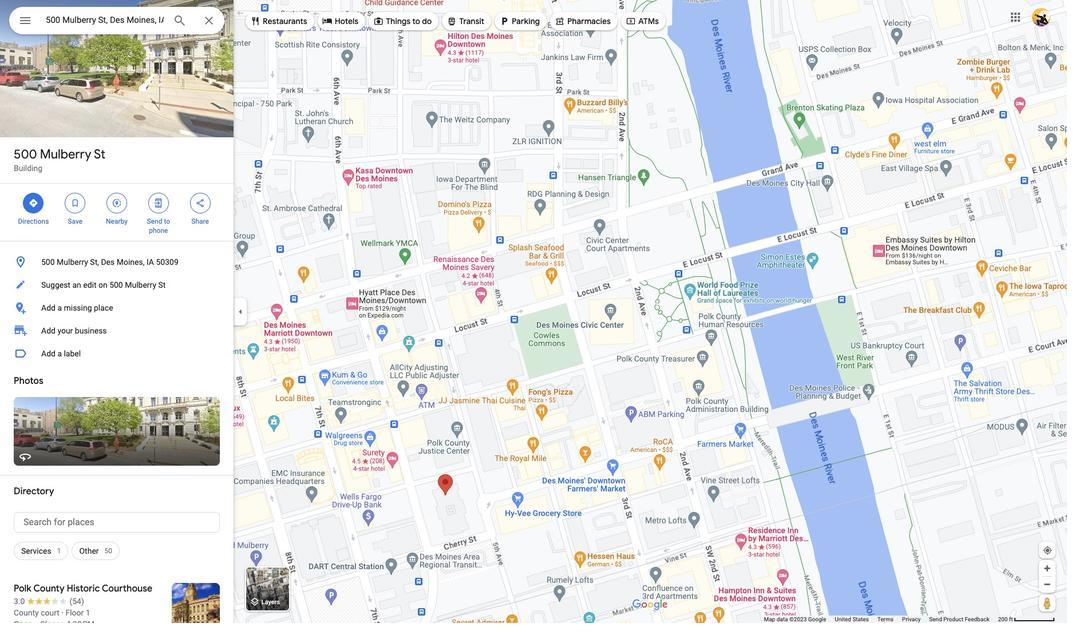 Task type: describe. For each thing, give the bounding box(es) containing it.
send for send to phone
[[147, 218, 162, 226]]

directory
[[14, 486, 54, 498]]

services 1
[[21, 547, 61, 556]]


[[555, 15, 565, 27]]

st inside suggest an edit on 500 mulberry st button
[[158, 281, 166, 290]]

0 vertical spatial county
[[33, 584, 65, 595]]

phone
[[149, 227, 168, 235]]

save
[[68, 218, 82, 226]]

on
[[98, 281, 107, 290]]

google account: ben nelson  
(ben.nelson1980@gmail.com) image
[[1033, 8, 1051, 26]]

 parking
[[499, 15, 540, 27]]


[[28, 197, 39, 210]]

google
[[808, 617, 827, 623]]

st inside 500 mulberry st building
[[94, 147, 105, 163]]

collapse side panel image
[[234, 306, 247, 318]]


[[112, 197, 122, 210]]

product
[[944, 617, 964, 623]]


[[373, 15, 384, 27]]

privacy
[[902, 617, 921, 623]]

 button
[[9, 7, 41, 37]]

show your location image
[[1043, 546, 1053, 556]]

 transit
[[447, 15, 485, 27]]

moines,
[[117, 258, 145, 267]]

nearby
[[106, 218, 128, 226]]

add your business link
[[0, 320, 234, 342]]

500 mulberry st building
[[14, 147, 105, 173]]

hotels
[[335, 16, 359, 26]]

floor
[[66, 609, 84, 618]]

500 for st
[[14, 147, 37, 163]]

 restaurants
[[250, 15, 307, 27]]

zoom in image
[[1043, 565, 1052, 573]]

 hotels
[[322, 15, 359, 27]]

st,
[[90, 258, 99, 267]]

 things to do
[[373, 15, 432, 27]]

suggest an edit on 500 mulberry st
[[41, 281, 166, 290]]

privacy button
[[902, 616, 921, 624]]

map data ©2023 google
[[764, 617, 827, 623]]

200 ft
[[998, 617, 1013, 623]]

restaurants
[[263, 16, 307, 26]]

send product feedback
[[930, 617, 990, 623]]

terms
[[878, 617, 894, 623]]

polk county historic courthouse
[[14, 584, 153, 595]]


[[70, 197, 80, 210]]

layers
[[262, 599, 280, 607]]

feedback
[[965, 617, 990, 623]]

suggest
[[41, 281, 70, 290]]

500 mulberry st, des moines, ia 50309 button
[[0, 251, 234, 274]]

pharmacies
[[568, 16, 611, 26]]

1 vertical spatial county
[[14, 609, 39, 618]]

send for send product feedback
[[930, 617, 942, 623]]

atms
[[639, 16, 659, 26]]

suggest an edit on 500 mulberry st button
[[0, 274, 234, 297]]

united states button
[[835, 616, 869, 624]]

ia
[[147, 258, 154, 267]]

mulberry for st,
[[57, 258, 88, 267]]

3.0
[[14, 597, 25, 606]]

google maps element
[[0, 0, 1067, 624]]

other 50
[[79, 547, 112, 556]]


[[499, 15, 510, 27]]

business
[[75, 326, 107, 336]]

add a missing place button
[[0, 297, 234, 320]]


[[447, 15, 457, 27]]


[[195, 197, 205, 210]]

united states
[[835, 617, 869, 623]]

parking
[[512, 16, 540, 26]]

historic
[[67, 584, 100, 595]]

add a label
[[41, 349, 81, 359]]

1 horizontal spatial 1
[[86, 609, 90, 618]]


[[250, 15, 261, 27]]

 atms
[[626, 15, 659, 27]]

transit
[[459, 16, 485, 26]]

courthouse
[[102, 584, 153, 595]]

500 mulberry st main content
[[0, 0, 234, 624]]


[[626, 15, 636, 27]]

mulberry for st
[[40, 147, 91, 163]]



Task type: vqa. For each thing, say whether or not it's contained in the screenshot.
topmost 500
yes



Task type: locate. For each thing, give the bounding box(es) containing it.
500 Mulberry St, Des Moines, IA 50309 field
[[9, 7, 224, 34]]

1 vertical spatial 1
[[86, 609, 90, 618]]

states
[[853, 617, 869, 623]]

mulberry left st,
[[57, 258, 88, 267]]

polk
[[14, 584, 31, 595]]

send to phone
[[147, 218, 170, 235]]

mulberry
[[40, 147, 91, 163], [57, 258, 88, 267], [125, 281, 156, 290]]

court
[[41, 609, 59, 618]]

county up 3.0 stars 54 reviews image
[[33, 584, 65, 595]]


[[18, 13, 32, 29]]

building
[[14, 164, 42, 173]]

send inside send to phone
[[147, 218, 162, 226]]

other
[[79, 547, 99, 556]]

1 horizontal spatial to
[[413, 16, 420, 26]]

missing
[[64, 304, 92, 313]]

0 vertical spatial to
[[413, 16, 420, 26]]

send inside button
[[930, 617, 942, 623]]

500 up building
[[14, 147, 37, 163]]

add a missing place
[[41, 304, 113, 313]]

500 right the on
[[109, 281, 123, 290]]

a
[[57, 304, 62, 313], [57, 349, 62, 359]]

directions
[[18, 218, 49, 226]]

to left do
[[413, 16, 420, 26]]

county court · floor 1
[[14, 609, 90, 618]]

1 vertical spatial a
[[57, 349, 62, 359]]

1 vertical spatial mulberry
[[57, 258, 88, 267]]

add for add a missing place
[[41, 304, 56, 313]]

0 horizontal spatial to
[[164, 218, 170, 226]]

1 horizontal spatial st
[[158, 281, 166, 290]]

2 horizontal spatial 500
[[109, 281, 123, 290]]

your
[[57, 326, 73, 336]]

0 vertical spatial add
[[41, 304, 56, 313]]

county down "3.0"
[[14, 609, 39, 618]]

add a label button
[[0, 342, 234, 365]]

0 horizontal spatial st
[[94, 147, 105, 163]]

edit
[[83, 281, 96, 290]]

a left missing
[[57, 304, 62, 313]]

add left label
[[41, 349, 56, 359]]

mulberry inside button
[[57, 258, 88, 267]]

0 vertical spatial 500
[[14, 147, 37, 163]]

add
[[41, 304, 56, 313], [41, 326, 56, 336], [41, 349, 56, 359]]

500 inside button
[[41, 258, 55, 267]]

mulberry inside button
[[125, 281, 156, 290]]

1 a from the top
[[57, 304, 62, 313]]

 pharmacies
[[555, 15, 611, 27]]

photos
[[14, 376, 43, 387]]

a for missing
[[57, 304, 62, 313]]

None text field
[[14, 513, 220, 533]]

0 vertical spatial st
[[94, 147, 105, 163]]

200
[[998, 617, 1008, 623]]

to inside send to phone
[[164, 218, 170, 226]]

200 ft button
[[998, 617, 1055, 623]]

to up the phone
[[164, 218, 170, 226]]

2 a from the top
[[57, 349, 62, 359]]

50309
[[156, 258, 179, 267]]

2 vertical spatial add
[[41, 349, 56, 359]]

2 vertical spatial mulberry
[[125, 281, 156, 290]]

·
[[61, 609, 64, 618]]

send
[[147, 218, 162, 226], [930, 617, 942, 623]]

add your business
[[41, 326, 107, 336]]

send product feedback button
[[930, 616, 990, 624]]

©2023
[[790, 617, 807, 623]]

500 up 'suggest'
[[41, 258, 55, 267]]

0 vertical spatial send
[[147, 218, 162, 226]]

footer
[[764, 616, 998, 624]]

send left product
[[930, 617, 942, 623]]

united
[[835, 617, 852, 623]]

show street view coverage image
[[1039, 595, 1056, 612]]

1 horizontal spatial send
[[930, 617, 942, 623]]

1 right services at the bottom
[[57, 547, 61, 556]]


[[322, 15, 333, 27]]

2 add from the top
[[41, 326, 56, 336]]

1 vertical spatial 500
[[41, 258, 55, 267]]

0 vertical spatial mulberry
[[40, 147, 91, 163]]

2 vertical spatial 500
[[109, 281, 123, 290]]

do
[[422, 16, 432, 26]]

a for label
[[57, 349, 62, 359]]

terms button
[[878, 616, 894, 624]]

an
[[72, 281, 81, 290]]

things
[[386, 16, 411, 26]]

add for add your business
[[41, 326, 56, 336]]

0 vertical spatial 1
[[57, 547, 61, 556]]

0 horizontal spatial 500
[[14, 147, 37, 163]]

add left your
[[41, 326, 56, 336]]

ft
[[1010, 617, 1013, 623]]

1 horizontal spatial 500
[[41, 258, 55, 267]]

1 right floor
[[86, 609, 90, 618]]

st
[[94, 147, 105, 163], [158, 281, 166, 290]]

data
[[777, 617, 788, 623]]

0 horizontal spatial send
[[147, 218, 162, 226]]

500 mulberry st, des moines, ia 50309
[[41, 258, 179, 267]]

500 inside 500 mulberry st building
[[14, 147, 37, 163]]

mulberry inside 500 mulberry st building
[[40, 147, 91, 163]]

add down 'suggest'
[[41, 304, 56, 313]]

 search field
[[9, 7, 224, 37]]

3 add from the top
[[41, 349, 56, 359]]

mulberry down ia
[[125, 281, 156, 290]]

500 for st,
[[41, 258, 55, 267]]

0 vertical spatial a
[[57, 304, 62, 313]]

to
[[413, 16, 420, 26], [164, 218, 170, 226]]

mulberry up building
[[40, 147, 91, 163]]

footer inside google maps element
[[764, 616, 998, 624]]

500
[[14, 147, 37, 163], [41, 258, 55, 267], [109, 281, 123, 290]]

3.0 stars 54 reviews image
[[14, 596, 84, 608]]

None field
[[46, 13, 164, 27]]

1 vertical spatial to
[[164, 218, 170, 226]]

1 vertical spatial add
[[41, 326, 56, 336]]

1 add from the top
[[41, 304, 56, 313]]

a left label
[[57, 349, 62, 359]]

send up the phone
[[147, 218, 162, 226]]

to inside  things to do
[[413, 16, 420, 26]]

actions for 500 mulberry st region
[[0, 184, 234, 241]]

services
[[21, 547, 51, 556]]

share
[[191, 218, 209, 226]]

label
[[64, 349, 81, 359]]

footer containing map data ©2023 google
[[764, 616, 998, 624]]

county
[[33, 584, 65, 595], [14, 609, 39, 618]]

(54)
[[70, 597, 84, 606]]

1 vertical spatial send
[[930, 617, 942, 623]]

des
[[101, 258, 115, 267]]

1 inside services 1
[[57, 547, 61, 556]]

zoom out image
[[1043, 581, 1052, 589]]

0 horizontal spatial 1
[[57, 547, 61, 556]]

none field inside 500 mulberry st, des moines, ia 50309 field
[[46, 13, 164, 27]]

place
[[94, 304, 113, 313]]

500 inside button
[[109, 281, 123, 290]]

1 vertical spatial st
[[158, 281, 166, 290]]

none text field inside 500 mulberry st main content
[[14, 513, 220, 533]]

add for add a label
[[41, 349, 56, 359]]

50
[[105, 547, 112, 556]]

map
[[764, 617, 776, 623]]


[[153, 197, 164, 210]]



